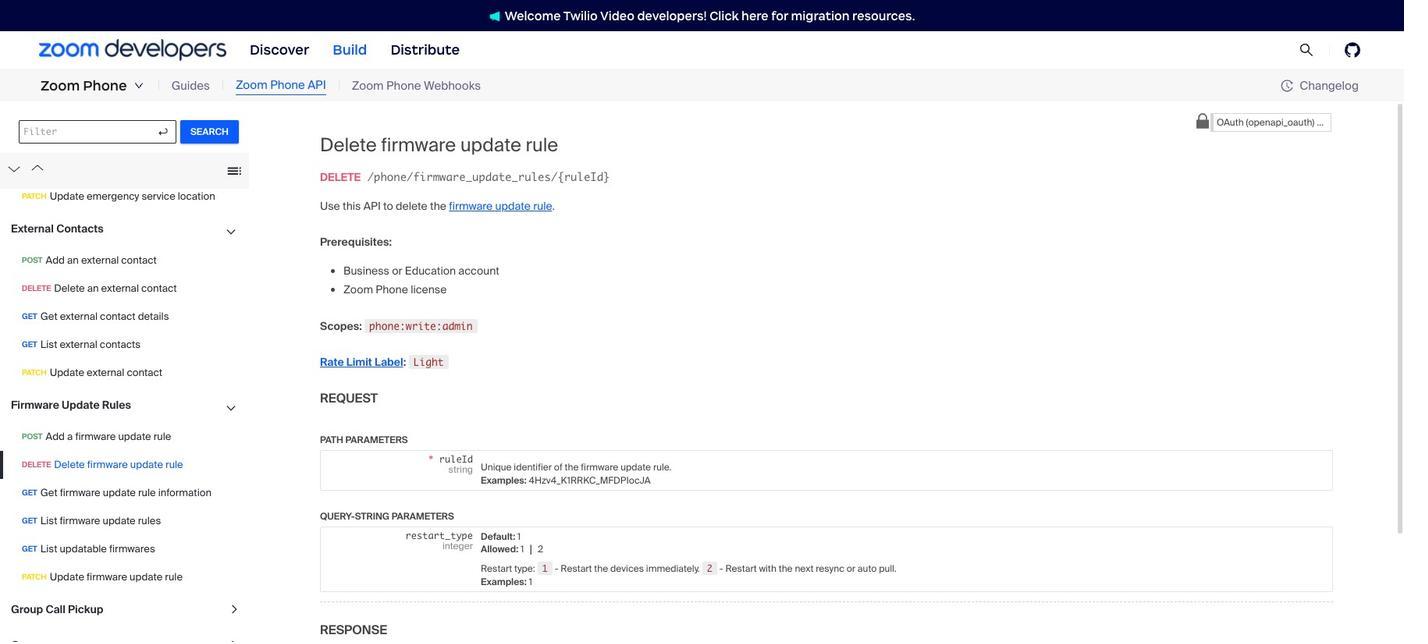 Task type: describe. For each thing, give the bounding box(es) containing it.
zoom for zoom phone
[[41, 77, 80, 94]]

zoom for zoom phone api
[[236, 78, 268, 93]]

history image left changelog
[[1282, 80, 1294, 92]]

migration
[[792, 8, 850, 23]]

search image
[[1300, 43, 1314, 57]]

history image down search icon
[[1282, 80, 1300, 92]]

query-
[[320, 510, 355, 523]]

response
[[320, 622, 387, 639]]

path parameters
[[320, 434, 408, 446]]

phone for zoom phone
[[83, 77, 127, 94]]

guides
[[172, 78, 210, 94]]

changelog link
[[1282, 78, 1360, 93]]

string
[[355, 510, 390, 523]]

phone for zoom phone webhooks
[[387, 78, 421, 94]]

welcome
[[505, 8, 561, 23]]

developers!
[[638, 8, 707, 23]]

changelog
[[1300, 78, 1360, 93]]

for
[[772, 8, 789, 23]]



Task type: locate. For each thing, give the bounding box(es) containing it.
zoom
[[41, 77, 80, 94], [236, 78, 268, 93], [352, 78, 384, 94]]

phone left down image
[[83, 77, 127, 94]]

2 zoom from the left
[[236, 78, 268, 93]]

phone for zoom phone api
[[270, 78, 305, 93]]

guides link
[[172, 77, 210, 95]]

zoom phone api link
[[236, 77, 326, 95]]

2 horizontal spatial phone
[[387, 78, 421, 94]]

zoom phone webhooks link
[[352, 77, 481, 95]]

1 vertical spatial parameters
[[392, 510, 454, 523]]

zoom phone webhooks
[[352, 78, 481, 94]]

3 zoom from the left
[[352, 78, 384, 94]]

twilio
[[564, 8, 598, 23]]

here
[[742, 8, 769, 23]]

parameters
[[346, 434, 408, 446], [392, 510, 454, 523]]

notification image
[[489, 11, 505, 22], [489, 11, 500, 22]]

0 horizontal spatial phone
[[83, 77, 127, 94]]

search image
[[1300, 43, 1314, 57]]

history image
[[1282, 80, 1300, 92], [1282, 80, 1294, 92]]

request
[[320, 390, 378, 407]]

zoom inside "link"
[[236, 78, 268, 93]]

0 horizontal spatial zoom
[[41, 77, 80, 94]]

zoom for zoom phone webhooks
[[352, 78, 384, 94]]

welcome twilio video developers! click here for migration resources. link
[[474, 7, 931, 24]]

zoom phone
[[41, 77, 127, 94]]

phone
[[83, 77, 127, 94], [270, 78, 305, 93], [387, 78, 421, 94]]

phone inside "link"
[[270, 78, 305, 93]]

parameters right the path
[[346, 434, 408, 446]]

zoom phone api
[[236, 78, 326, 93]]

webhooks
[[424, 78, 481, 94]]

phone left webhooks
[[387, 78, 421, 94]]

click
[[710, 8, 739, 23]]

1 horizontal spatial phone
[[270, 78, 305, 93]]

zoom developer logo image
[[39, 39, 226, 61]]

api
[[308, 78, 326, 93]]

2 phone from the left
[[270, 78, 305, 93]]

path
[[320, 434, 344, 446]]

phone left api
[[270, 78, 305, 93]]

query-string parameters
[[320, 510, 454, 523]]

1 zoom from the left
[[41, 77, 80, 94]]

3 phone from the left
[[387, 78, 421, 94]]

video
[[600, 8, 635, 23]]

resources.
[[853, 8, 915, 23]]

2 horizontal spatial zoom
[[352, 78, 384, 94]]

github image
[[1346, 42, 1361, 58], [1346, 42, 1361, 58]]

welcome twilio video developers! click here for migration resources.
[[505, 8, 915, 23]]

1 horizontal spatial zoom
[[236, 78, 268, 93]]

parameters right string
[[392, 510, 454, 523]]

down image
[[134, 81, 143, 91]]

0 vertical spatial parameters
[[346, 434, 408, 446]]

1 phone from the left
[[83, 77, 127, 94]]



Task type: vqa. For each thing, say whether or not it's contained in the screenshot.
'Zoom Phone Webhooks' at top left
yes



